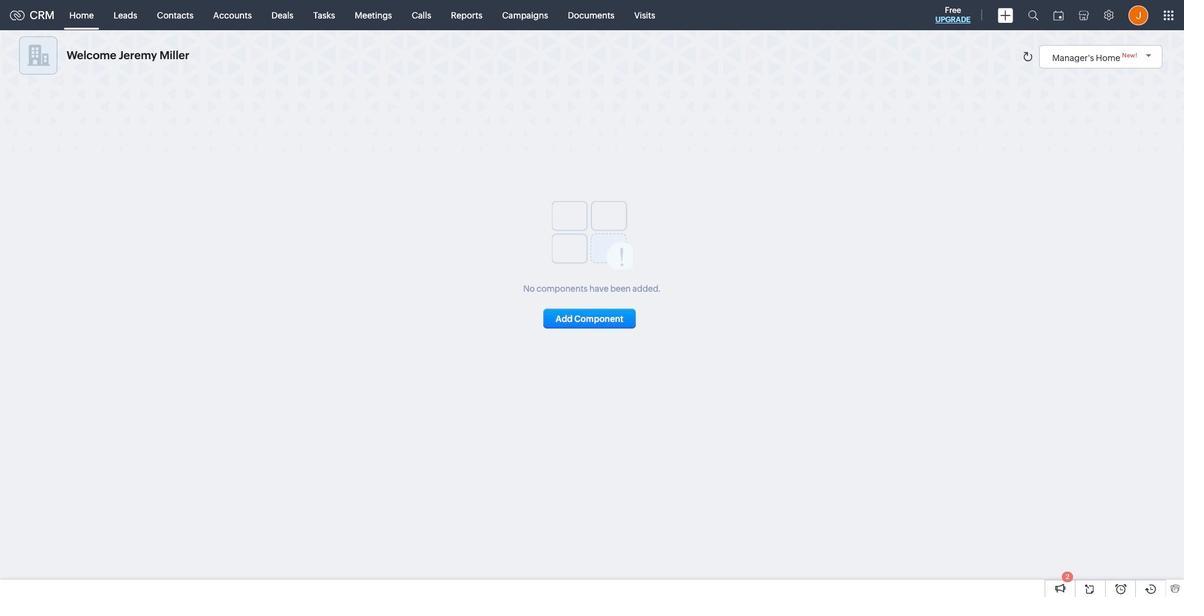 Task type: locate. For each thing, give the bounding box(es) containing it.
create menu image
[[999, 8, 1014, 23]]

search image
[[1029, 10, 1039, 20]]

profile image
[[1129, 5, 1149, 25]]

search element
[[1021, 0, 1047, 30]]

logo image
[[10, 10, 25, 20]]

profile element
[[1122, 0, 1157, 30]]



Task type: describe. For each thing, give the bounding box(es) containing it.
calendar image
[[1054, 10, 1065, 20]]

create menu element
[[991, 0, 1021, 30]]



Task type: vqa. For each thing, say whether or not it's contained in the screenshot.
the rightmost within
no



